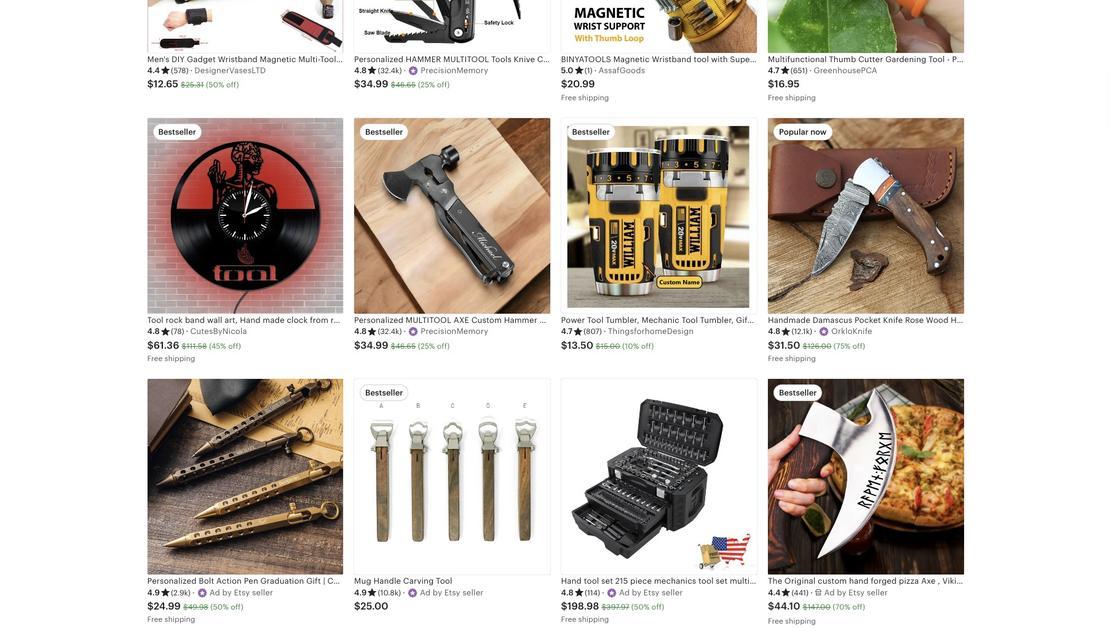 Task type: vqa. For each thing, say whether or not it's contained in the screenshot.
4.8
yes



Task type: describe. For each thing, give the bounding box(es) containing it.
drive
[[764, 577, 784, 586]]

carving
[[403, 577, 434, 586]]

off) inside $ 61.36 $ 111.58 (45% off) free shipping
[[228, 342, 241, 350]]

(807)
[[584, 327, 602, 336]]

a d b y etsy seller for 198.98
[[619, 588, 683, 597]]

$ inside $ 13.50 $ 15.00 (10% off)
[[596, 342, 601, 350]]

thumb
[[829, 55, 857, 64]]

20.99
[[568, 78, 595, 90]]

the original custom hand forged pizza axe , viking pizza cutter axe , viking bearded camping axe, best birthday & anniversary gift for him image
[[768, 379, 964, 575]]

shipping for 198.98
[[579, 615, 609, 624]]

off) inside $ 31.50 $ 126.00 (75% off) free shipping
[[853, 342, 866, 350]]

off) inside $ 198.98 $ 397.97 (50% off) free shipping
[[652, 603, 665, 611]]

397.97
[[607, 603, 630, 611]]

2 etsy from the left
[[445, 588, 461, 597]]

a for 24.99
[[210, 588, 215, 597]]

prune,
[[953, 55, 978, 64]]

2 tool from the left
[[699, 577, 714, 586]]

111.58
[[187, 342, 207, 350]]

shipping for 31.50
[[786, 354, 816, 363]]

2 (25% from the top
[[418, 342, 435, 350]]

gardening
[[886, 55, 927, 64]]

2 precisionmemory from the top
[[421, 327, 489, 336]]

15.00
[[601, 342, 621, 350]]

2 (32.4k) from the top
[[378, 327, 402, 336]]

1 horizontal spatial tool
[[929, 55, 945, 64]]

hand tool set 215 piece mechanics tool set multiple drive chrome finish
[[561, 577, 839, 586]]

free inside $ 20.99 free shipping
[[561, 93, 577, 102]]

bestseller for 61.36
[[158, 127, 196, 136]]

free for 198.98
[[561, 615, 577, 624]]

personalized multitool axe custom hammer knife tools christmas gifts for him dad men man screwdriver bottle opener pliers engraved 15 in 1 image
[[354, 118, 550, 314]]

(75%
[[834, 342, 851, 350]]

hand tool set 215 piece mechanics tool set multiple drive chrome finish image
[[561, 379, 757, 575]]

13.50
[[568, 339, 594, 351]]

thingsforhomedesign
[[608, 327, 694, 336]]

198.98
[[568, 600, 599, 612]]

4.8 for 61.36
[[147, 327, 160, 336]]

multifunctional thumb cutter gardening tool - prune, cut, pick, and separate veggies w
[[768, 55, 1112, 64]]

etsy for 198.98
[[644, 588, 660, 597]]

$ 44.10 $ 147.00 (70% off) free shipping
[[768, 600, 866, 626]]

chrome
[[786, 577, 816, 586]]

· thingsforhomedesign
[[604, 327, 694, 336]]

(10%
[[623, 342, 639, 350]]

4.4 for 12.65
[[147, 66, 160, 75]]

2 a d b y etsy seller from the left
[[420, 588, 484, 597]]

and
[[1019, 55, 1034, 64]]

mechanics
[[654, 577, 697, 586]]

a d b y etsy seller for 24.99
[[210, 588, 273, 597]]

veggies
[[1073, 55, 1104, 64]]

cutter
[[859, 55, 884, 64]]

cut,
[[980, 55, 996, 64]]

$ inside $ 16.95 free shipping
[[768, 78, 775, 90]]

free for 61.36
[[147, 354, 163, 363]]

bestseller for 44.10
[[779, 388, 817, 397]]

assafgoods
[[599, 66, 645, 75]]

25.00
[[361, 600, 389, 612]]

y for 24.99
[[227, 588, 232, 597]]

4.7 for · thingsforhomedesign
[[561, 327, 573, 336]]

$ 198.98 $ 397.97 (50% off) free shipping
[[561, 600, 665, 624]]

y for 44.10
[[842, 588, 847, 597]]

1 (25% from the top
[[418, 81, 435, 89]]

2 b from the left
[[433, 588, 438, 597]]

49.98
[[188, 603, 208, 611]]

· assafgoods
[[595, 66, 645, 75]]

personalized hammer multitool tools knive custom engraved christmas gifts for him dad son boyfriend gift for men groomsmen camping  fishing image
[[354, 0, 550, 53]]

y for 198.98
[[637, 588, 642, 597]]

mug handle carving tool
[[354, 577, 453, 586]]

4.8 for 198.98
[[561, 588, 574, 597]]

(651)
[[791, 67, 808, 75]]

2 46.65 from the top
[[396, 342, 416, 350]]

· cutesbynicola
[[186, 327, 247, 336]]

binyatools magnetic wristband tool with super strong magnets holds screws nails, drill bit, wrist support design, gift handyman electricians image
[[561, 0, 757, 53]]

2 a from the left
[[420, 588, 426, 597]]

shipping for 24.99
[[165, 615, 195, 624]]

12.65
[[154, 78, 178, 90]]

1 $ 34.99 $ 46.65 (25% off) from the top
[[354, 78, 450, 90]]

off) inside $ 13.50 $ 15.00 (10% off)
[[641, 342, 654, 350]]

$ inside $ 12.65 $ 25.31 (50% off)
[[181, 81, 186, 89]]

multifunctional
[[768, 55, 827, 64]]

etsy for 24.99
[[234, 588, 250, 597]]

bestseller for 13.50
[[572, 127, 610, 136]]

handmade damascus pocket knife rose wood handle birthday gift folding knife groomsmen gift anniversary wedding personalized gift for men image
[[768, 118, 964, 314]]

(441)
[[792, 588, 809, 597]]

hand
[[561, 577, 582, 586]]

24.99
[[154, 600, 181, 612]]

power tool tumbler, mechanic tool tumbler, gifts for him, auto mechanic gift, contractor gift, machinist gift, gift for dad, handyman gift image
[[561, 118, 757, 314]]

designervasesltd
[[195, 66, 266, 75]]

1 tool from the left
[[584, 577, 599, 586]]

$ inside $ 20.99 free shipping
[[561, 78, 568, 90]]

handle
[[374, 577, 401, 586]]

d for 198.98
[[625, 588, 630, 597]]

(12.1k)
[[792, 327, 813, 336]]

0 horizontal spatial tool
[[436, 577, 453, 586]]

off) inside $ 44.10 $ 147.00 (70% off) free shipping
[[853, 603, 866, 611]]

1 34.99 from the top
[[361, 78, 388, 90]]

61.36
[[154, 339, 179, 351]]

seller for 198.98
[[662, 588, 683, 597]]

finish
[[818, 577, 839, 586]]

(50% for 12.65
[[206, 81, 224, 89]]

free for 31.50
[[768, 354, 784, 363]]

(50% for 24.99
[[210, 603, 229, 611]]

$ 13.50 $ 15.00 (10% off)
[[561, 339, 654, 351]]

126.00
[[808, 342, 832, 350]]

a for 44.10
[[825, 588, 830, 597]]

off) inside $ 12.65 $ 25.31 (50% off)
[[226, 81, 239, 89]]

$ 16.95 free shipping
[[768, 78, 816, 102]]

2 d from the left
[[426, 588, 431, 597]]



Task type: locate. For each thing, give the bounding box(es) containing it.
0 vertical spatial $ 34.99 $ 46.65 (25% off)
[[354, 78, 450, 90]]

y up (70%
[[842, 588, 847, 597]]

4 d from the left
[[830, 588, 835, 597]]

shipping down 24.99
[[165, 615, 195, 624]]

w
[[1106, 55, 1112, 64]]

34.99
[[361, 78, 388, 90], [361, 339, 388, 351]]

1 vertical spatial $ 34.99 $ 46.65 (25% off)
[[354, 339, 450, 351]]

4.7 up the 16.95
[[768, 66, 780, 75]]

mug handle carving tool image
[[354, 379, 550, 575]]

free down 44.10
[[768, 617, 784, 626]]

seller for 24.99
[[252, 588, 273, 597]]

shipping for 44.10
[[786, 617, 816, 626]]

(578)
[[171, 67, 188, 75]]

147.00
[[808, 603, 831, 611]]

0 horizontal spatial 4.4
[[147, 66, 160, 75]]

y
[[227, 588, 232, 597], [438, 588, 442, 597], [637, 588, 642, 597], [842, 588, 847, 597]]

4.4 for 44.10
[[768, 588, 781, 597]]

2 4.9 from the left
[[354, 588, 367, 597]]

tool right carving
[[436, 577, 453, 586]]

$ 12.65 $ 25.31 (50% off)
[[147, 78, 239, 90]]

y down the mug handle carving tool
[[438, 588, 442, 597]]

b up $ 24.99 $ 49.98 (50% off) free shipping
[[222, 588, 228, 597]]

3 etsy from the left
[[644, 588, 660, 597]]

· greenhousepca
[[810, 66, 878, 75]]

31.50
[[775, 339, 801, 351]]

(50% for 198.98
[[632, 603, 650, 611]]

free inside $ 198.98 $ 397.97 (50% off) free shipping
[[561, 615, 577, 624]]

0 vertical spatial 4.4
[[147, 66, 160, 75]]

a d b y etsy seller
[[210, 588, 273, 597], [420, 588, 484, 597], [619, 588, 683, 597], [825, 588, 888, 597]]

0 horizontal spatial 4.9
[[147, 588, 160, 597]]

0 vertical spatial 34.99
[[361, 78, 388, 90]]

d up $ 24.99 $ 49.98 (50% off) free shipping
[[215, 588, 220, 597]]

(50%
[[206, 81, 224, 89], [210, 603, 229, 611], [632, 603, 650, 611]]

$ 31.50 $ 126.00 (75% off) free shipping
[[768, 339, 866, 363]]

a d b y etsy seller down carving
[[420, 588, 484, 597]]

free inside $ 16.95 free shipping
[[768, 93, 784, 102]]

4.8 for 31.50
[[768, 327, 781, 336]]

4.9 for (10.8k)
[[354, 588, 367, 597]]

(1)
[[585, 67, 593, 75]]

shipping inside $ 31.50 $ 126.00 (75% off) free shipping
[[786, 354, 816, 363]]

0 vertical spatial 4.7
[[768, 66, 780, 75]]

separate
[[1036, 55, 1071, 64]]

(114)
[[585, 588, 600, 597]]

1 vertical spatial (25%
[[418, 342, 435, 350]]

shipping inside $ 61.36 $ 111.58 (45% off) free shipping
[[165, 354, 195, 363]]

b for 24.99
[[222, 588, 228, 597]]

5.0
[[561, 66, 574, 75]]

shipping for 61.36
[[165, 354, 195, 363]]

free down the 61.36
[[147, 354, 163, 363]]

tool up (114)
[[584, 577, 599, 586]]

cutesbynicola
[[190, 327, 247, 336]]

$ 25.00
[[354, 600, 389, 612]]

mug
[[354, 577, 371, 586]]

1 vertical spatial (32.4k)
[[378, 327, 402, 336]]

tool left -
[[929, 55, 945, 64]]

1 vertical spatial tool
[[436, 577, 453, 586]]

1 46.65 from the top
[[396, 81, 416, 89]]

3 a d b y etsy seller from the left
[[619, 588, 683, 597]]

1 vertical spatial 34.99
[[361, 339, 388, 351]]

d down finish
[[830, 588, 835, 597]]

1 horizontal spatial 4.9
[[354, 588, 367, 597]]

4 seller from the left
[[867, 588, 888, 597]]

b down carving
[[433, 588, 438, 597]]

y down piece
[[637, 588, 642, 597]]

a down "215"
[[619, 588, 625, 597]]

b for 198.98
[[632, 588, 637, 597]]

free for 24.99
[[147, 615, 163, 624]]

off) inside $ 24.99 $ 49.98 (50% off) free shipping
[[231, 603, 243, 611]]

free down 24.99
[[147, 615, 163, 624]]

free down 20.99
[[561, 93, 577, 102]]

2 seller from the left
[[463, 588, 484, 597]]

seller for 44.10
[[867, 588, 888, 597]]

4.9
[[147, 588, 160, 597], [354, 588, 367, 597]]

1 d from the left
[[215, 588, 220, 597]]

1 vertical spatial 4.4
[[768, 588, 781, 597]]

shipping down 20.99
[[579, 93, 609, 102]]

1 horizontal spatial 4.7
[[768, 66, 780, 75]]

d down "215"
[[625, 588, 630, 597]]

$ 20.99 free shipping
[[561, 78, 609, 102]]

free down 198.98
[[561, 615, 577, 624]]

1 horizontal spatial 4.4
[[768, 588, 781, 597]]

1 b from the left
[[222, 588, 228, 597]]

3 a from the left
[[619, 588, 625, 597]]

popular now
[[779, 127, 827, 136]]

4.9 for (2.9k)
[[147, 588, 160, 597]]

etsy for 44.10
[[849, 588, 865, 597]]

4.7 up 13.50
[[561, 327, 573, 336]]

seller
[[252, 588, 273, 597], [463, 588, 484, 597], [662, 588, 683, 597], [867, 588, 888, 597]]

now
[[811, 127, 827, 136]]

shipping down the 61.36
[[165, 354, 195, 363]]

$ 34.99 $ 46.65 (25% off)
[[354, 78, 450, 90], [354, 339, 450, 351]]

1 vertical spatial 4.7
[[561, 327, 573, 336]]

(50% down "· designervasesltd" in the top left of the page
[[206, 81, 224, 89]]

1 a d b y etsy seller from the left
[[210, 588, 273, 597]]

25.31
[[186, 81, 204, 89]]

pick,
[[998, 55, 1017, 64]]

·
[[190, 66, 193, 75], [404, 66, 406, 75], [595, 66, 597, 75], [810, 66, 812, 75], [186, 327, 189, 336], [404, 327, 406, 336], [604, 327, 606, 336], [814, 327, 817, 336], [192, 588, 195, 597], [403, 588, 405, 597], [602, 588, 605, 597], [811, 588, 813, 597]]

(78)
[[171, 327, 184, 336]]

d for 44.10
[[830, 588, 835, 597]]

4 b from the left
[[837, 588, 843, 597]]

4.8
[[354, 66, 367, 75], [147, 327, 160, 336], [354, 327, 367, 336], [768, 327, 781, 336], [561, 588, 574, 597]]

b
[[222, 588, 228, 597], [433, 588, 438, 597], [632, 588, 637, 597], [837, 588, 843, 597]]

etsy up $ 24.99 $ 49.98 (50% off) free shipping
[[234, 588, 250, 597]]

greenhousepca
[[814, 66, 878, 75]]

4 a d b y etsy seller from the left
[[825, 588, 888, 597]]

a d b y etsy seller down piece
[[619, 588, 683, 597]]

4.9 up 24.99
[[147, 588, 160, 597]]

(70%
[[833, 603, 851, 611]]

4.7
[[768, 66, 780, 75], [561, 327, 573, 336]]

1 set from the left
[[602, 577, 613, 586]]

orkloknife
[[832, 327, 873, 336]]

bestseller for 34.99
[[365, 127, 403, 136]]

1 etsy from the left
[[234, 588, 250, 597]]

b for 44.10
[[837, 588, 843, 597]]

1 precisionmemory from the top
[[421, 66, 489, 75]]

(25%
[[418, 81, 435, 89], [418, 342, 435, 350]]

set left "215"
[[602, 577, 613, 586]]

$
[[147, 78, 154, 90], [354, 78, 361, 90], [561, 78, 568, 90], [768, 78, 775, 90], [181, 81, 186, 89], [391, 81, 396, 89], [147, 339, 154, 351], [354, 339, 361, 351], [561, 339, 568, 351], [768, 339, 775, 351], [182, 342, 187, 350], [391, 342, 396, 350], [596, 342, 601, 350], [803, 342, 808, 350], [147, 600, 154, 612], [354, 600, 361, 612], [561, 600, 568, 612], [768, 600, 775, 612], [183, 603, 188, 611], [602, 603, 607, 611], [803, 603, 808, 611]]

a up $ 24.99 $ 49.98 (50% off) free shipping
[[210, 588, 215, 597]]

etsy
[[234, 588, 250, 597], [445, 588, 461, 597], [644, 588, 660, 597], [849, 588, 865, 597]]

2 $ 34.99 $ 46.65 (25% off) from the top
[[354, 339, 450, 351]]

shipping down 44.10
[[786, 617, 816, 626]]

d for 24.99
[[215, 588, 220, 597]]

a for 198.98
[[619, 588, 625, 597]]

3 seller from the left
[[662, 588, 683, 597]]

(50% inside $ 12.65 $ 25.31 (50% off)
[[206, 81, 224, 89]]

a d b y etsy seller for 44.10
[[825, 588, 888, 597]]

shipping inside $ 44.10 $ 147.00 (70% off) free shipping
[[786, 617, 816, 626]]

(50% right 397.97
[[632, 603, 650, 611]]

tool
[[584, 577, 599, 586], [699, 577, 714, 586]]

off)
[[226, 81, 239, 89], [437, 81, 450, 89], [228, 342, 241, 350], [437, 342, 450, 350], [641, 342, 654, 350], [853, 342, 866, 350], [231, 603, 243, 611], [652, 603, 665, 611], [853, 603, 866, 611]]

free inside $ 44.10 $ 147.00 (70% off) free shipping
[[768, 617, 784, 626]]

4 etsy from the left
[[849, 588, 865, 597]]

men's diy gadget wristband magnetic multi-tool perfect christmas gift, 21st or 18th birthday gift, xmas, for him, man gift, stocking filler image
[[147, 0, 343, 53]]

0 horizontal spatial 4.7
[[561, 327, 573, 336]]

shipping down 198.98
[[579, 615, 609, 624]]

0 vertical spatial (25%
[[418, 81, 435, 89]]

215
[[616, 577, 628, 586]]

0 vertical spatial precisionmemory
[[421, 66, 489, 75]]

4.9 down mug
[[354, 588, 367, 597]]

free down 31.50
[[768, 354, 784, 363]]

0 horizontal spatial tool
[[584, 577, 599, 586]]

0 horizontal spatial set
[[602, 577, 613, 586]]

free
[[561, 93, 577, 102], [768, 93, 784, 102], [147, 354, 163, 363], [768, 354, 784, 363], [147, 615, 163, 624], [561, 615, 577, 624], [768, 617, 784, 626]]

shipping inside $ 24.99 $ 49.98 (50% off) free shipping
[[165, 615, 195, 624]]

multifunctional thumb cutter gardening tool - prune, cut, pick, and separate veggies with ease! image
[[768, 0, 964, 53]]

(50% inside $ 198.98 $ 397.97 (50% off) free shipping
[[632, 603, 650, 611]]

shipping inside $ 20.99 free shipping
[[579, 93, 609, 102]]

piece
[[631, 577, 652, 586]]

shipping down 31.50
[[786, 354, 816, 363]]

d
[[215, 588, 220, 597], [426, 588, 431, 597], [625, 588, 630, 597], [830, 588, 835, 597]]

2 set from the left
[[716, 577, 728, 586]]

y up $ 24.99 $ 49.98 (50% off) free shipping
[[227, 588, 232, 597]]

a down carving
[[420, 588, 426, 597]]

set left multiple at right bottom
[[716, 577, 728, 586]]

(2.9k)
[[171, 588, 191, 597]]

3 y from the left
[[637, 588, 642, 597]]

b down piece
[[632, 588, 637, 597]]

1 horizontal spatial set
[[716, 577, 728, 586]]

0 vertical spatial (32.4k)
[[378, 67, 402, 75]]

popular
[[779, 127, 809, 136]]

1 (32.4k) from the top
[[378, 67, 402, 75]]

free inside $ 24.99 $ 49.98 (50% off) free shipping
[[147, 615, 163, 624]]

-
[[948, 55, 950, 64]]

multiple
[[730, 577, 762, 586]]

etsy up (70%
[[849, 588, 865, 597]]

tool rock band wall art, hand made clock from real vinyl record lp, custom gift, bedroom wall art, rock concert decal, mans cave wall decor image
[[147, 118, 343, 314]]

bestseller
[[158, 127, 196, 136], [365, 127, 403, 136], [572, 127, 610, 136], [365, 388, 403, 397], [779, 388, 817, 397]]

44.10
[[775, 600, 801, 612]]

3 d from the left
[[625, 588, 630, 597]]

4.4
[[147, 66, 160, 75], [768, 588, 781, 597]]

shipping down the 16.95
[[786, 93, 816, 102]]

set
[[602, 577, 613, 586], [716, 577, 728, 586]]

2 y from the left
[[438, 588, 442, 597]]

16.95
[[775, 78, 800, 90]]

free inside $ 31.50 $ 126.00 (75% off) free shipping
[[768, 354, 784, 363]]

$ 61.36 $ 111.58 (45% off) free shipping
[[147, 339, 241, 363]]

4 a from the left
[[825, 588, 830, 597]]

free inside $ 61.36 $ 111.58 (45% off) free shipping
[[147, 354, 163, 363]]

(32.4k)
[[378, 67, 402, 75], [378, 327, 402, 336]]

etsy down the mug handle carving tool
[[445, 588, 461, 597]]

4 y from the left
[[842, 588, 847, 597]]

1 seller from the left
[[252, 588, 273, 597]]

1 a from the left
[[210, 588, 215, 597]]

(10.8k)
[[378, 588, 401, 597]]

a
[[210, 588, 215, 597], [420, 588, 426, 597], [619, 588, 625, 597], [825, 588, 830, 597]]

etsy down piece
[[644, 588, 660, 597]]

(45%
[[209, 342, 226, 350]]

(50% right 49.98
[[210, 603, 229, 611]]

precisionmemory
[[421, 66, 489, 75], [421, 327, 489, 336]]

· designervasesltd
[[190, 66, 266, 75]]

a d b y etsy seller up $ 24.99 $ 49.98 (50% off) free shipping
[[210, 588, 273, 597]]

d down carving
[[426, 588, 431, 597]]

0 vertical spatial 46.65
[[396, 81, 416, 89]]

(50% inside $ 24.99 $ 49.98 (50% off) free shipping
[[210, 603, 229, 611]]

a down finish
[[825, 588, 830, 597]]

shipping
[[579, 93, 609, 102], [786, 93, 816, 102], [165, 354, 195, 363], [786, 354, 816, 363], [165, 615, 195, 624], [579, 615, 609, 624], [786, 617, 816, 626]]

3 b from the left
[[632, 588, 637, 597]]

4.4 up the 12.65
[[147, 66, 160, 75]]

free down the 16.95
[[768, 93, 784, 102]]

a d b y etsy seller up (70%
[[825, 588, 888, 597]]

4.4 down drive
[[768, 588, 781, 597]]

1 4.9 from the left
[[147, 588, 160, 597]]

free for 44.10
[[768, 617, 784, 626]]

shipping inside $ 198.98 $ 397.97 (50% off) free shipping
[[579, 615, 609, 624]]

1 y from the left
[[227, 588, 232, 597]]

shipping inside $ 16.95 free shipping
[[786, 93, 816, 102]]

4.7 for · greenhousepca
[[768, 66, 780, 75]]

0 vertical spatial tool
[[929, 55, 945, 64]]

b up (70%
[[837, 588, 843, 597]]

tool right mechanics at the right of page
[[699, 577, 714, 586]]

1 vertical spatial 46.65
[[396, 342, 416, 350]]

2 34.99 from the top
[[361, 339, 388, 351]]

$ 24.99 $ 49.98 (50% off) free shipping
[[147, 600, 243, 624]]

1 vertical spatial precisionmemory
[[421, 327, 489, 336]]

1 horizontal spatial tool
[[699, 577, 714, 586]]

personalized bolt action pen graduation gift | custom writing pens writing tool office supplies boss teacher christmas gifts for him image
[[147, 379, 343, 575]]



